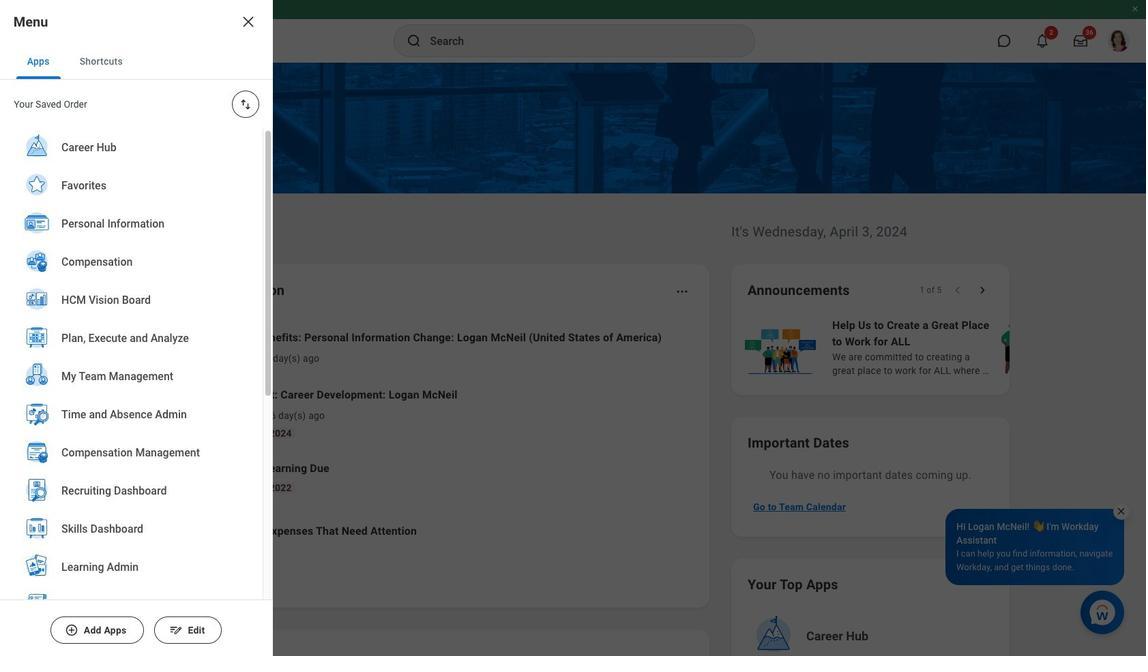 Task type: describe. For each thing, give the bounding box(es) containing it.
x image
[[240, 14, 257, 30]]

profile logan mcneil element
[[1100, 26, 1138, 56]]

1 inbox image from the top
[[173, 338, 193, 358]]

2 inbox image from the top
[[173, 403, 193, 424]]

plus circle image
[[65, 624, 79, 638]]

x image
[[1116, 507, 1126, 517]]

chevron right small image
[[976, 284, 989, 297]]

sort image
[[239, 98, 252, 111]]

text edit image
[[169, 624, 183, 638]]

notifications large image
[[1036, 34, 1049, 48]]



Task type: locate. For each thing, give the bounding box(es) containing it.
status
[[919, 285, 941, 296]]

list inside global navigation dialog
[[0, 129, 263, 657]]

0 vertical spatial inbox image
[[173, 338, 193, 358]]

1 vertical spatial inbox image
[[173, 403, 193, 424]]

chevron left small image
[[951, 284, 965, 297]]

main content
[[0, 63, 1146, 657]]

global navigation dialog
[[0, 0, 273, 657]]

inbox large image
[[1074, 34, 1087, 48]]

search image
[[406, 33, 422, 49]]

banner
[[0, 0, 1146, 63]]

list
[[0, 129, 263, 657], [742, 317, 1146, 379], [153, 319, 693, 559]]

close environment banner image
[[1131, 5, 1139, 13]]

tab list
[[0, 44, 273, 80]]

inbox image
[[173, 338, 193, 358], [173, 403, 193, 424]]



Task type: vqa. For each thing, say whether or not it's contained in the screenshot.
list within Global Navigation dialog
yes



